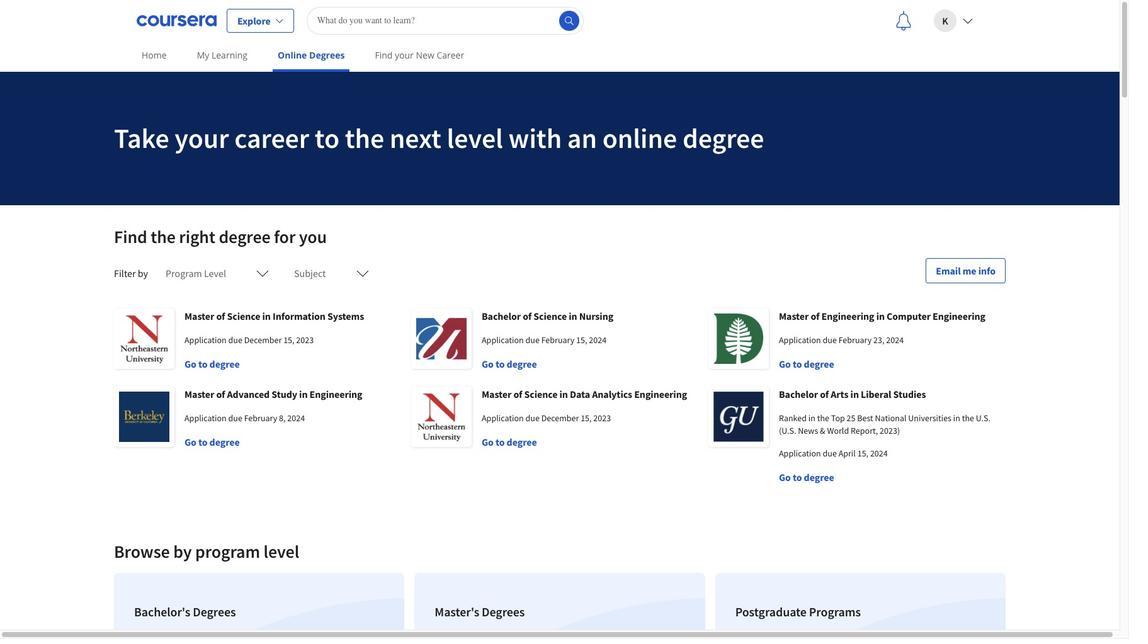 Task type: locate. For each thing, give the bounding box(es) containing it.
best
[[858, 413, 874, 424]]

to
[[315, 121, 340, 156], [198, 358, 208, 370], [496, 358, 505, 370], [793, 358, 802, 370], [198, 436, 208, 449], [496, 436, 505, 449], [793, 471, 802, 484]]

february left 23,
[[839, 335, 872, 346]]

science
[[227, 310, 260, 323], [534, 310, 567, 323], [524, 388, 558, 401]]

2023 down information
[[296, 335, 314, 346]]

1 horizontal spatial find
[[375, 49, 393, 61]]

of for bachelor of arts in liberal studies
[[820, 388, 829, 401]]

national
[[875, 413, 907, 424]]

february left 8,
[[244, 413, 277, 424]]

of up application due february 15, 2024
[[523, 310, 532, 323]]

degree
[[683, 121, 764, 156], [219, 226, 271, 248], [210, 358, 240, 370], [507, 358, 537, 370], [804, 358, 834, 370], [210, 436, 240, 449], [507, 436, 537, 449], [804, 471, 834, 484]]

information
[[273, 310, 326, 323]]

february
[[542, 335, 575, 346], [839, 335, 872, 346], [244, 413, 277, 424]]

0 horizontal spatial december
[[244, 335, 282, 346]]

world
[[827, 425, 849, 437]]

0 vertical spatial application due december 15, 2023
[[185, 335, 314, 346]]

0 horizontal spatial degrees
[[193, 604, 236, 620]]

of for master of science in data analytics engineering
[[514, 388, 523, 401]]

december down master of science in information systems
[[244, 335, 282, 346]]

postgraduate
[[736, 604, 807, 620]]

your left 'new'
[[395, 49, 414, 61]]

find inside "link"
[[375, 49, 393, 61]]

0 horizontal spatial february
[[244, 413, 277, 424]]

to for master of science in information systems
[[198, 358, 208, 370]]

find up filter by
[[114, 226, 147, 248]]

of
[[216, 310, 225, 323], [523, 310, 532, 323], [811, 310, 820, 323], [216, 388, 225, 401], [514, 388, 523, 401], [820, 388, 829, 401]]

of left advanced
[[216, 388, 225, 401]]

of up application due february 23, 2024
[[811, 310, 820, 323]]

due left 23,
[[823, 335, 837, 346]]

by
[[138, 267, 148, 280], [173, 541, 192, 563]]

in right study
[[299, 388, 308, 401]]

2024 right 23,
[[887, 335, 904, 346]]

15, for information
[[284, 335, 295, 346]]

science up application due february 15, 2024
[[534, 310, 567, 323]]

february down 'bachelor of science in nursing'
[[542, 335, 575, 346]]

the up &
[[818, 413, 830, 424]]

1 vertical spatial bachelor
[[779, 388, 818, 401]]

browse by program level
[[114, 541, 299, 563]]

application for bachelor of science in nursing
[[482, 335, 524, 346]]

go to degree for master of science in data analytics engineering
[[482, 436, 537, 449]]

1 horizontal spatial 2023
[[594, 413, 611, 424]]

northeastern university image for master of science in data analytics engineering
[[411, 387, 472, 447]]

news
[[798, 425, 819, 437]]

2023 down analytics
[[594, 413, 611, 424]]

find your new career
[[375, 49, 464, 61]]

1 vertical spatial northeastern university image
[[411, 387, 472, 447]]

right
[[179, 226, 215, 248]]

programs
[[809, 604, 861, 620]]

level
[[447, 121, 503, 156], [264, 541, 299, 563]]

in up the news
[[809, 413, 816, 424]]

science for data
[[524, 388, 558, 401]]

to for master of advanced study in engineering
[[198, 436, 208, 449]]

master
[[185, 310, 214, 323], [779, 310, 809, 323], [185, 388, 214, 401], [482, 388, 512, 401]]

application due december 15, 2023 down master of science in information systems
[[185, 335, 314, 346]]

career
[[437, 49, 464, 61]]

my learning
[[197, 49, 248, 61]]

your for take
[[175, 121, 229, 156]]

list
[[109, 568, 1011, 639]]

by right "filter"
[[138, 267, 148, 280]]

degrees right master's
[[482, 604, 525, 620]]

to for master of science in data analytics engineering
[[496, 436, 505, 449]]

0 vertical spatial bachelor
[[482, 310, 521, 323]]

0 vertical spatial by
[[138, 267, 148, 280]]

bachelor up application due february 15, 2024
[[482, 310, 521, 323]]

december
[[244, 335, 282, 346], [542, 413, 579, 424]]

0 horizontal spatial northeastern university image
[[114, 309, 175, 369]]

None search field
[[307, 7, 584, 34]]

bachelor for bachelor of arts in liberal studies
[[779, 388, 818, 401]]

take your career to the next level with an online degree
[[114, 121, 764, 156]]

february for science
[[542, 335, 575, 346]]

degrees right online
[[309, 49, 345, 61]]

2023)
[[880, 425, 900, 437]]

northeastern university image
[[114, 309, 175, 369], [411, 387, 472, 447]]

engineering down email me info button
[[933, 310, 986, 323]]

level right next
[[447, 121, 503, 156]]

1 vertical spatial your
[[175, 121, 229, 156]]

0 vertical spatial northeastern university image
[[114, 309, 175, 369]]

master's
[[435, 604, 480, 620]]

&
[[820, 425, 826, 437]]

0 horizontal spatial bachelor
[[482, 310, 521, 323]]

december for data
[[542, 413, 579, 424]]

1 horizontal spatial your
[[395, 49, 414, 61]]

the
[[345, 121, 384, 156], [151, 226, 176, 248], [818, 413, 830, 424], [962, 413, 975, 424]]

of down application due february 15, 2024
[[514, 388, 523, 401]]

application due february 23, 2024
[[779, 335, 904, 346]]

your for find
[[395, 49, 414, 61]]

15, down nursing at the right of the page
[[576, 335, 587, 346]]

1 horizontal spatial bachelor
[[779, 388, 818, 401]]

the left next
[[345, 121, 384, 156]]

0 horizontal spatial find
[[114, 226, 147, 248]]

computer
[[887, 310, 931, 323]]

25
[[847, 413, 856, 424]]

8,
[[279, 413, 286, 424]]

15, for nursing
[[576, 335, 587, 346]]

1 vertical spatial december
[[542, 413, 579, 424]]

to for master of engineering in computer engineering
[[793, 358, 802, 370]]

1 horizontal spatial february
[[542, 335, 575, 346]]

go to degree
[[185, 358, 240, 370], [482, 358, 537, 370], [779, 358, 834, 370], [185, 436, 240, 449], [482, 436, 537, 449], [779, 471, 834, 484]]

my
[[197, 49, 209, 61]]

online
[[278, 49, 307, 61]]

application due december 15, 2023 down data
[[482, 413, 611, 424]]

in left information
[[262, 310, 271, 323]]

engineering
[[822, 310, 875, 323], [933, 310, 986, 323], [310, 388, 363, 401], [634, 388, 687, 401]]

degrees right bachelor's
[[193, 604, 236, 620]]

go to degree for master of engineering in computer engineering
[[779, 358, 834, 370]]

in
[[262, 310, 271, 323], [569, 310, 577, 323], [877, 310, 885, 323], [299, 388, 308, 401], [560, 388, 568, 401], [851, 388, 859, 401], [809, 413, 816, 424], [954, 413, 961, 424]]

bachelor of arts in liberal studies
[[779, 388, 926, 401]]

1 horizontal spatial december
[[542, 413, 579, 424]]

degrees
[[309, 49, 345, 61], [193, 604, 236, 620], [482, 604, 525, 620]]

0 vertical spatial 2023
[[296, 335, 314, 346]]

15,
[[284, 335, 295, 346], [576, 335, 587, 346], [581, 413, 592, 424], [858, 448, 869, 459]]

bachelor up ranked
[[779, 388, 818, 401]]

0 vertical spatial december
[[244, 335, 282, 346]]

of for master of advanced study in engineering
[[216, 388, 225, 401]]

info
[[979, 265, 996, 277]]

application due december 15, 2023 for data
[[482, 413, 611, 424]]

science for nursing
[[534, 310, 567, 323]]

master of advanced study in engineering
[[185, 388, 363, 401]]

15, for data
[[581, 413, 592, 424]]

application for master of advanced study in engineering
[[185, 413, 227, 424]]

1 vertical spatial 2023
[[594, 413, 611, 424]]

15, right the april
[[858, 448, 869, 459]]

master for master of science in information systems
[[185, 310, 214, 323]]

your inside "link"
[[395, 49, 414, 61]]

k
[[943, 14, 949, 27]]

december down data
[[542, 413, 579, 424]]

1 horizontal spatial by
[[173, 541, 192, 563]]

1 vertical spatial find
[[114, 226, 147, 248]]

your right take in the top left of the page
[[175, 121, 229, 156]]

program
[[195, 541, 260, 563]]

your
[[395, 49, 414, 61], [175, 121, 229, 156]]

2 horizontal spatial degrees
[[482, 604, 525, 620]]

1 vertical spatial application due december 15, 2023
[[482, 413, 611, 424]]

master's degrees
[[435, 604, 525, 620]]

application due december 15, 2023
[[185, 335, 314, 346], [482, 413, 611, 424]]

2024 down nursing at the right of the page
[[589, 335, 607, 346]]

2023
[[296, 335, 314, 346], [594, 413, 611, 424]]

due for data
[[526, 413, 540, 424]]

15, down information
[[284, 335, 295, 346]]

subject
[[294, 267, 326, 280]]

due
[[228, 335, 242, 346], [526, 335, 540, 346], [823, 335, 837, 346], [228, 413, 242, 424], [526, 413, 540, 424], [823, 448, 837, 459]]

due down master of science in data analytics engineering
[[526, 413, 540, 424]]

go to degree for bachelor of science in nursing
[[482, 358, 537, 370]]

career
[[234, 121, 309, 156]]

bachelor
[[482, 310, 521, 323], [779, 388, 818, 401]]

application for master of science in information systems
[[185, 335, 227, 346]]

2024 right 8,
[[287, 413, 305, 424]]

master of science in information systems
[[185, 310, 364, 323]]

due down 'bachelor of science in nursing'
[[526, 335, 540, 346]]

of down program level dropdown button
[[216, 310, 225, 323]]

science down program level dropdown button
[[227, 310, 260, 323]]

level right program
[[264, 541, 299, 563]]

due for information
[[228, 335, 242, 346]]

1 horizontal spatial degrees
[[309, 49, 345, 61]]

to for bachelor of science in nursing
[[496, 358, 505, 370]]

0 vertical spatial your
[[395, 49, 414, 61]]

bachelor of science in nursing
[[482, 310, 614, 323]]

science left data
[[524, 388, 558, 401]]

0 horizontal spatial by
[[138, 267, 148, 280]]

degrees for master's degrees
[[482, 604, 525, 620]]

What do you want to learn? text field
[[307, 7, 584, 34]]

2 horizontal spatial february
[[839, 335, 872, 346]]

1 horizontal spatial application due december 15, 2023
[[482, 413, 611, 424]]

go for master of science in information systems
[[185, 358, 196, 370]]

master's degrees link
[[415, 573, 705, 639]]

go to degree for master of advanced study in engineering
[[185, 436, 240, 449]]

next
[[390, 121, 441, 156]]

0 vertical spatial find
[[375, 49, 393, 61]]

go
[[185, 358, 196, 370], [482, 358, 494, 370], [779, 358, 791, 370], [185, 436, 196, 449], [482, 436, 494, 449], [779, 471, 791, 484]]

explore button
[[227, 9, 294, 32]]

program level
[[166, 267, 226, 280]]

with
[[509, 121, 562, 156]]

0 horizontal spatial 2023
[[296, 335, 314, 346]]

email me info button
[[926, 258, 1006, 283]]

0 horizontal spatial your
[[175, 121, 229, 156]]

by right browse on the left bottom of page
[[173, 541, 192, 563]]

2024
[[589, 335, 607, 346], [887, 335, 904, 346], [287, 413, 305, 424], [871, 448, 888, 459]]

find your new career link
[[370, 41, 469, 69]]

1 vertical spatial by
[[173, 541, 192, 563]]

2023 for information
[[296, 335, 314, 346]]

online
[[603, 121, 677, 156]]

degrees for bachelor's degrees
[[193, 604, 236, 620]]

find left 'new'
[[375, 49, 393, 61]]

by for filter
[[138, 267, 148, 280]]

of left arts
[[820, 388, 829, 401]]

application
[[185, 335, 227, 346], [482, 335, 524, 346], [779, 335, 821, 346], [185, 413, 227, 424], [482, 413, 524, 424], [779, 448, 821, 459]]

0 horizontal spatial level
[[264, 541, 299, 563]]

due down master of science in information systems
[[228, 335, 242, 346]]

online degrees
[[278, 49, 345, 61]]

1 horizontal spatial northeastern university image
[[411, 387, 472, 447]]

due down advanced
[[228, 413, 242, 424]]

15, down master of science in data analytics engineering
[[581, 413, 592, 424]]

0 horizontal spatial application due december 15, 2023
[[185, 335, 314, 346]]

bachelor for bachelor of science in nursing
[[482, 310, 521, 323]]

new
[[416, 49, 435, 61]]

ranked
[[779, 413, 807, 424]]

1 horizontal spatial level
[[447, 121, 503, 156]]

1 vertical spatial level
[[264, 541, 299, 563]]

email me info
[[936, 265, 996, 277]]

learning
[[212, 49, 248, 61]]

due left the april
[[823, 448, 837, 459]]

in left u.s.
[[954, 413, 961, 424]]



Task type: vqa. For each thing, say whether or not it's contained in the screenshot.
the left list item
no



Task type: describe. For each thing, give the bounding box(es) containing it.
application due april 15, 2024
[[779, 448, 888, 459]]

data
[[570, 388, 590, 401]]

find for find the right degree for you
[[114, 226, 147, 248]]

go for master of engineering in computer engineering
[[779, 358, 791, 370]]

application for master of science in data analytics engineering
[[482, 413, 524, 424]]

2024 for in
[[287, 413, 305, 424]]

subject button
[[287, 258, 376, 289]]

home
[[142, 49, 167, 61]]

take
[[114, 121, 169, 156]]

list containing bachelor's degrees
[[109, 568, 1011, 639]]

bachelor's
[[134, 604, 190, 620]]

(u.s.
[[779, 425, 797, 437]]

master for master of engineering in computer engineering
[[779, 310, 809, 323]]

liberal
[[861, 388, 892, 401]]

coursera image
[[137, 10, 217, 31]]

filter
[[114, 267, 136, 280]]

program
[[166, 267, 202, 280]]

nursing
[[579, 310, 614, 323]]

application due december 15, 2023 for information
[[185, 335, 314, 346]]

level
[[204, 267, 226, 280]]

u.s.
[[976, 413, 991, 424]]

bachelor's degrees
[[134, 604, 236, 620]]

0 vertical spatial level
[[447, 121, 503, 156]]

february for engineering
[[839, 335, 872, 346]]

arts
[[831, 388, 849, 401]]

postgraduate programs link
[[715, 573, 1006, 639]]

engineering up application due february 23, 2024
[[822, 310, 875, 323]]

due for nursing
[[526, 335, 540, 346]]

degrees for online degrees
[[309, 49, 345, 61]]

23,
[[874, 335, 885, 346]]

program level button
[[158, 258, 277, 289]]

find for find your new career
[[375, 49, 393, 61]]

of for bachelor of science in nursing
[[523, 310, 532, 323]]

master of science in data analytics engineering
[[482, 388, 687, 401]]

go for master of advanced study in engineering
[[185, 436, 196, 449]]

february for advanced
[[244, 413, 277, 424]]

engineering right analytics
[[634, 388, 687, 401]]

2024 down 2023)
[[871, 448, 888, 459]]

advanced
[[227, 388, 270, 401]]

master for master of science in data analytics engineering
[[482, 388, 512, 401]]

due for computer
[[823, 335, 837, 346]]

k button
[[924, 0, 983, 41]]

application due february 15, 2024
[[482, 335, 607, 346]]

master of engineering in computer engineering
[[779, 310, 986, 323]]

due for in
[[228, 413, 242, 424]]

online degrees link
[[273, 41, 350, 72]]

an
[[567, 121, 597, 156]]

in up 23,
[[877, 310, 885, 323]]

my learning link
[[192, 41, 253, 69]]

application due february 8, 2024
[[185, 413, 305, 424]]

top
[[831, 413, 845, 424]]

for
[[274, 226, 296, 248]]

analytics
[[592, 388, 633, 401]]

ranked in the top 25 best national universities in the u.s. (u.s. news & world report, 2023)
[[779, 413, 991, 437]]

2024 for nursing
[[589, 335, 607, 346]]

university of massachusetts global image
[[411, 309, 472, 369]]

you
[[299, 226, 327, 248]]

in left nursing at the right of the page
[[569, 310, 577, 323]]

go to degree for master of science in information systems
[[185, 358, 240, 370]]

master for master of advanced study in engineering
[[185, 388, 214, 401]]

filter by
[[114, 267, 148, 280]]

email
[[936, 265, 961, 277]]

postgraduate programs
[[736, 604, 861, 620]]

find the right degree for you
[[114, 226, 327, 248]]

go for master of science in data analytics engineering
[[482, 436, 494, 449]]

by for browse
[[173, 541, 192, 563]]

dartmouth college image
[[709, 309, 769, 369]]

april
[[839, 448, 856, 459]]

systems
[[328, 310, 364, 323]]

december for information
[[244, 335, 282, 346]]

science for information
[[227, 310, 260, 323]]

application for master of engineering in computer engineering
[[779, 335, 821, 346]]

study
[[272, 388, 297, 401]]

the left right
[[151, 226, 176, 248]]

of for master of science in information systems
[[216, 310, 225, 323]]

explore
[[238, 14, 271, 27]]

northeastern university image for master of science in information systems
[[114, 309, 175, 369]]

in left data
[[560, 388, 568, 401]]

browse
[[114, 541, 170, 563]]

report,
[[851, 425, 878, 437]]

engineering right study
[[310, 388, 363, 401]]

university of california, berkeley image
[[114, 387, 175, 447]]

the left u.s.
[[962, 413, 975, 424]]

me
[[963, 265, 977, 277]]

universities
[[909, 413, 952, 424]]

2024 for computer
[[887, 335, 904, 346]]

in right arts
[[851, 388, 859, 401]]

go for bachelor of science in nursing
[[482, 358, 494, 370]]

of for master of engineering in computer engineering
[[811, 310, 820, 323]]

2023 for data
[[594, 413, 611, 424]]

bachelor's degrees link
[[114, 573, 405, 639]]

georgetown university image
[[709, 387, 769, 447]]

studies
[[894, 388, 926, 401]]

home link
[[137, 41, 172, 69]]



